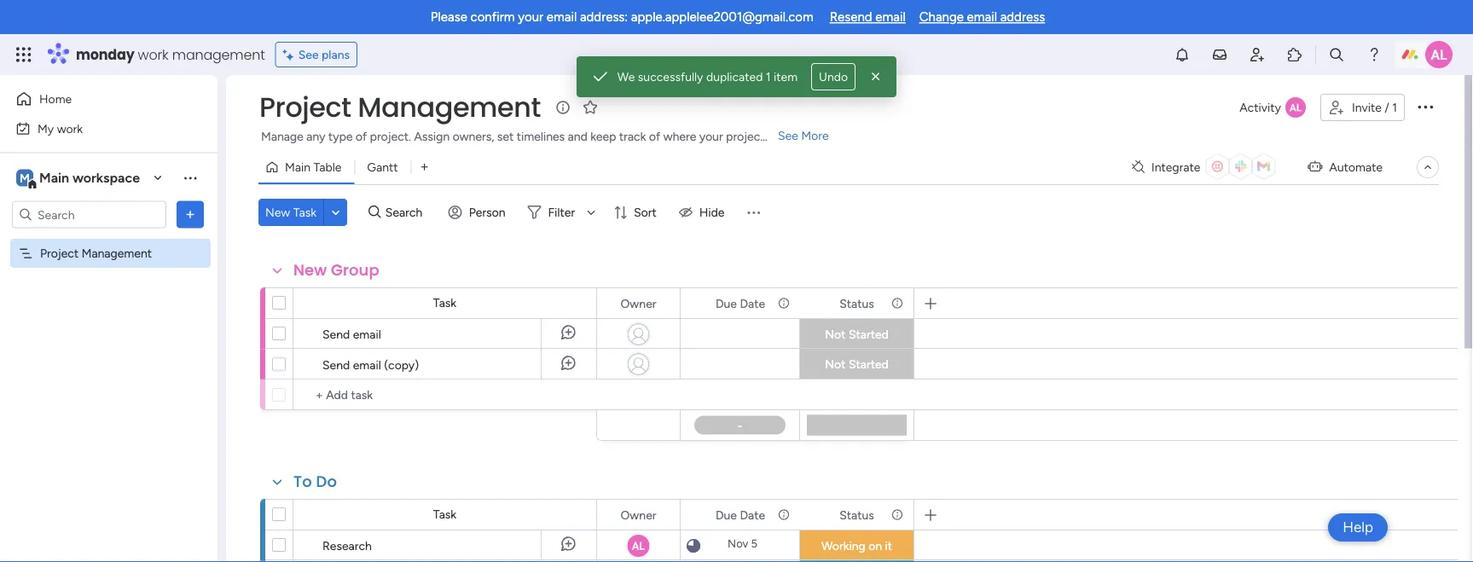 Task type: locate. For each thing, give the bounding box(es) containing it.
project down search in workspace field
[[40, 246, 79, 261]]

0 horizontal spatial see
[[298, 47, 319, 62]]

task inside button
[[293, 205, 317, 220]]

management inside list box
[[82, 246, 152, 261]]

invite
[[1352, 100, 1382, 115]]

date for 2nd due date field from the bottom
[[740, 296, 765, 311]]

show board description image
[[553, 99, 573, 116]]

work right my
[[57, 121, 83, 136]]

project management inside list box
[[40, 246, 152, 261]]

0 vertical spatial status
[[840, 296, 874, 311]]

0 horizontal spatial work
[[57, 121, 83, 136]]

work for my
[[57, 121, 83, 136]]

1 vertical spatial not
[[825, 357, 846, 371]]

1 vertical spatial owner
[[621, 508, 656, 522]]

1 horizontal spatial new
[[293, 259, 327, 281]]

2 date from the top
[[740, 508, 765, 522]]

new inside button
[[265, 205, 290, 220]]

project management up project.
[[259, 88, 541, 126]]

0 vertical spatial status field
[[835, 294, 878, 313]]

Due Date field
[[711, 294, 770, 313], [711, 505, 770, 524]]

see
[[298, 47, 319, 62], [778, 128, 798, 143]]

column information image
[[777, 296, 791, 310], [891, 296, 904, 310], [777, 508, 791, 522], [891, 508, 904, 522]]

see for see more
[[778, 128, 798, 143]]

management
[[358, 88, 541, 126], [82, 246, 152, 261]]

main right workspace image
[[39, 170, 69, 186]]

collapse board header image
[[1421, 160, 1435, 174]]

1 horizontal spatial project management
[[259, 88, 541, 126]]

2 started from the top
[[849, 357, 889, 371]]

1 of from the left
[[356, 129, 367, 144]]

my
[[38, 121, 54, 136]]

0 vertical spatial started
[[849, 327, 889, 342]]

management up assign
[[358, 88, 541, 126]]

0 vertical spatial due
[[716, 296, 737, 311]]

0 vertical spatial owner
[[621, 296, 656, 311]]

email right change at the top of page
[[967, 9, 997, 25]]

and
[[568, 129, 588, 144]]

email up the send email (copy)
[[353, 327, 381, 341]]

1 vertical spatial date
[[740, 508, 765, 522]]

0 vertical spatial not started
[[825, 327, 889, 342]]

new down main table button
[[265, 205, 290, 220]]

confirm
[[470, 9, 515, 25]]

workspace selection element
[[16, 168, 142, 190]]

more
[[801, 128, 829, 143]]

do
[[316, 471, 337, 493]]

due date
[[716, 296, 765, 311], [716, 508, 765, 522]]

gantt
[[367, 160, 398, 174]]

2 send from the top
[[322, 357, 350, 372]]

my work button
[[10, 115, 183, 142]]

1
[[766, 70, 771, 84], [1392, 100, 1397, 115]]

0 horizontal spatial management
[[82, 246, 152, 261]]

0 horizontal spatial main
[[39, 170, 69, 186]]

1 horizontal spatial 1
[[1392, 100, 1397, 115]]

2 vertical spatial task
[[433, 507, 457, 522]]

project management list box
[[0, 235, 218, 498]]

nov 5
[[728, 537, 757, 551]]

any
[[306, 129, 325, 144]]

1 not from the top
[[825, 327, 846, 342]]

1 status field from the top
[[835, 294, 878, 313]]

owner
[[621, 296, 656, 311], [621, 508, 656, 522]]

of
[[356, 129, 367, 144], [649, 129, 660, 144]]

work for monday
[[138, 45, 169, 64]]

started for send email
[[849, 327, 889, 342]]

person
[[469, 205, 505, 220]]

0 vertical spatial new
[[265, 205, 290, 220]]

Search in workspace field
[[36, 205, 142, 224]]

due
[[716, 296, 737, 311], [716, 508, 737, 522]]

email for resend email
[[875, 9, 906, 25]]

0 vertical spatial owner field
[[616, 294, 661, 313]]

email right resend
[[875, 9, 906, 25]]

please confirm your email address: apple.applelee2001@gmail.com
[[431, 9, 814, 25]]

1 right /
[[1392, 100, 1397, 115]]

see plans
[[298, 47, 350, 62]]

invite / 1 button
[[1320, 94, 1405, 121]]

1 horizontal spatial project
[[259, 88, 351, 126]]

1 not started from the top
[[825, 327, 889, 342]]

1 vertical spatial project
[[40, 246, 79, 261]]

workspace
[[72, 170, 140, 186]]

menu image
[[745, 204, 762, 221]]

email down send email
[[353, 357, 381, 372]]

main
[[285, 160, 311, 174], [39, 170, 69, 186]]

1 horizontal spatial your
[[699, 129, 723, 144]]

date
[[740, 296, 765, 311], [740, 508, 765, 522]]

v2 search image
[[369, 203, 381, 222]]

1 vertical spatial due date
[[716, 508, 765, 522]]

0 vertical spatial project management
[[259, 88, 541, 126]]

0 horizontal spatial 1
[[766, 70, 771, 84]]

2 not from the top
[[825, 357, 846, 371]]

1 vertical spatial send
[[322, 357, 350, 372]]

1 vertical spatial management
[[82, 246, 152, 261]]

1 vertical spatial your
[[699, 129, 723, 144]]

undo
[[819, 70, 848, 84]]

1 vertical spatial status
[[840, 508, 874, 522]]

started
[[849, 327, 889, 342], [849, 357, 889, 371]]

0 horizontal spatial of
[[356, 129, 367, 144]]

1 vertical spatial work
[[57, 121, 83, 136]]

your right the where
[[699, 129, 723, 144]]

1 horizontal spatial management
[[358, 88, 541, 126]]

management down search in workspace field
[[82, 246, 152, 261]]

0 vertical spatial your
[[518, 9, 543, 25]]

options image
[[182, 206, 199, 223]]

status
[[840, 296, 874, 311], [840, 508, 874, 522]]

1 vertical spatial project management
[[40, 246, 152, 261]]

send up the send email (copy)
[[322, 327, 350, 341]]

project management down search in workspace field
[[40, 246, 152, 261]]

project.
[[370, 129, 411, 144]]

1 left item
[[766, 70, 771, 84]]

your
[[518, 9, 543, 25], [699, 129, 723, 144]]

monday
[[76, 45, 134, 64]]

1 started from the top
[[849, 327, 889, 342]]

work inside button
[[57, 121, 83, 136]]

Status field
[[835, 294, 878, 313], [835, 505, 878, 524]]

2 of from the left
[[649, 129, 660, 144]]

not started
[[825, 327, 889, 342], [825, 357, 889, 371]]

2 not started from the top
[[825, 357, 889, 371]]

main inside main table button
[[285, 160, 311, 174]]

work
[[138, 45, 169, 64], [57, 121, 83, 136]]

started for send email (copy)
[[849, 357, 889, 371]]

project inside list box
[[40, 246, 79, 261]]

email for send email (copy)
[[353, 357, 381, 372]]

0 vertical spatial see
[[298, 47, 319, 62]]

main inside workspace selection element
[[39, 170, 69, 186]]

1 owner from the top
[[621, 296, 656, 311]]

1 vertical spatial due
[[716, 508, 737, 522]]

Owner field
[[616, 294, 661, 313], [616, 505, 661, 524]]

autopilot image
[[1308, 155, 1323, 177]]

work right monday
[[138, 45, 169, 64]]

owners,
[[453, 129, 494, 144]]

0 vertical spatial send
[[322, 327, 350, 341]]

send down send email
[[322, 357, 350, 372]]

0 vertical spatial date
[[740, 296, 765, 311]]

email for send email
[[353, 327, 381, 341]]

0 vertical spatial due date field
[[711, 294, 770, 313]]

not
[[825, 327, 846, 342], [825, 357, 846, 371]]

new inside field
[[293, 259, 327, 281]]

on
[[869, 539, 882, 553]]

see inside button
[[298, 47, 319, 62]]

main for main table
[[285, 160, 311, 174]]

add view image
[[421, 161, 428, 173]]

see left more
[[778, 128, 798, 143]]

0 vertical spatial task
[[293, 205, 317, 220]]

main left table
[[285, 160, 311, 174]]

project up 'any'
[[259, 88, 351, 126]]

option
[[0, 238, 218, 241]]

send email (copy)
[[322, 357, 419, 372]]

0 vertical spatial not
[[825, 327, 846, 342]]

1 horizontal spatial see
[[778, 128, 798, 143]]

1 horizontal spatial work
[[138, 45, 169, 64]]

1 vertical spatial not started
[[825, 357, 889, 371]]

New Group field
[[289, 259, 384, 282]]

task
[[293, 205, 317, 220], [433, 296, 457, 310], [433, 507, 457, 522]]

1 send from the top
[[322, 327, 350, 341]]

working
[[821, 539, 866, 553]]

1 vertical spatial 1
[[1392, 100, 1397, 115]]

sort button
[[607, 199, 667, 226]]

1 vertical spatial due date field
[[711, 505, 770, 524]]

0 horizontal spatial project management
[[40, 246, 152, 261]]

select product image
[[15, 46, 32, 63]]

track
[[619, 129, 646, 144]]

inbox image
[[1211, 46, 1228, 63]]

m
[[20, 171, 30, 185]]

send
[[322, 327, 350, 341], [322, 357, 350, 372]]

1 horizontal spatial main
[[285, 160, 311, 174]]

type
[[328, 129, 353, 144]]

1 vertical spatial owner field
[[616, 505, 661, 524]]

new for new group
[[293, 259, 327, 281]]

not for send email
[[825, 327, 846, 342]]

0 vertical spatial work
[[138, 45, 169, 64]]

0 horizontal spatial new
[[265, 205, 290, 220]]

v2 ellipsis image
[[237, 555, 251, 562]]

1 horizontal spatial of
[[649, 129, 660, 144]]

of right type
[[356, 129, 367, 144]]

new task
[[265, 205, 317, 220]]

of right track on the left of the page
[[649, 129, 660, 144]]

it
[[885, 539, 892, 553]]

new
[[265, 205, 290, 220], [293, 259, 327, 281]]

1 vertical spatial started
[[849, 357, 889, 371]]

see left plans
[[298, 47, 319, 62]]

person button
[[442, 199, 516, 226]]

0 horizontal spatial project
[[40, 246, 79, 261]]

alert
[[577, 56, 897, 97]]

0 vertical spatial due date
[[716, 296, 765, 311]]

main for main workspace
[[39, 170, 69, 186]]

apple.applelee2001@gmail.com
[[631, 9, 814, 25]]

new left the group
[[293, 259, 327, 281]]

1 vertical spatial new
[[293, 259, 327, 281]]

assign
[[414, 129, 450, 144]]

your right confirm
[[518, 9, 543, 25]]

0 vertical spatial project
[[259, 88, 351, 126]]

1 due date field from the top
[[711, 294, 770, 313]]

2 due date from the top
[[716, 508, 765, 522]]

undo button
[[811, 63, 856, 90]]

resend email
[[830, 9, 906, 25]]

not started for send email
[[825, 327, 889, 342]]

1 vertical spatial task
[[433, 296, 457, 310]]

1 vertical spatial see
[[778, 128, 798, 143]]

1 date from the top
[[740, 296, 765, 311]]

Project Management field
[[255, 88, 545, 126]]

1 vertical spatial status field
[[835, 505, 878, 524]]

invite members image
[[1249, 46, 1266, 63]]

notifications image
[[1174, 46, 1191, 63]]

1 inside button
[[1392, 100, 1397, 115]]

see more link
[[776, 127, 831, 144]]

add to favorites image
[[582, 99, 599, 116]]

2 status field from the top
[[835, 505, 878, 524]]

0 horizontal spatial your
[[518, 9, 543, 25]]

address:
[[580, 9, 628, 25]]

home button
[[10, 85, 183, 113]]



Task type: describe. For each thing, give the bounding box(es) containing it.
filter button
[[521, 199, 601, 226]]

please
[[431, 9, 467, 25]]

change email address link
[[919, 9, 1045, 25]]

alert containing we successfully duplicated 1 item
[[577, 56, 897, 97]]

project
[[726, 129, 765, 144]]

change
[[919, 9, 964, 25]]

table
[[313, 160, 342, 174]]

send email
[[322, 327, 381, 341]]

resend
[[830, 9, 872, 25]]

0 vertical spatial management
[[358, 88, 541, 126]]

workspace image
[[16, 168, 33, 187]]

+ Add task text field
[[302, 385, 589, 405]]

help image
[[1366, 46, 1383, 63]]

to do
[[293, 471, 337, 493]]

duplicated
[[706, 70, 763, 84]]

invite / 1
[[1352, 100, 1397, 115]]

item
[[774, 70, 798, 84]]

workspace options image
[[182, 169, 199, 186]]

To Do field
[[289, 471, 341, 493]]

angle down image
[[332, 206, 340, 219]]

change email address
[[919, 9, 1045, 25]]

2 due date field from the top
[[711, 505, 770, 524]]

plans
[[322, 47, 350, 62]]

help button
[[1328, 514, 1388, 542]]

successfully
[[638, 70, 703, 84]]

component image
[[681, 560, 706, 562]]

send for send email (copy)
[[322, 357, 350, 372]]

address
[[1000, 9, 1045, 25]]

main table button
[[258, 154, 354, 181]]

2 owner field from the top
[[616, 505, 661, 524]]

apps image
[[1286, 46, 1303, 63]]

date for second due date field from the top of the page
[[740, 508, 765, 522]]

activity
[[1240, 100, 1281, 115]]

1 due from the top
[[716, 296, 737, 311]]

timelines
[[517, 129, 565, 144]]

home
[[39, 92, 72, 106]]

keep
[[590, 129, 616, 144]]

my work
[[38, 121, 83, 136]]

automate
[[1329, 160, 1383, 174]]

gantt button
[[354, 154, 411, 181]]

Search field
[[381, 200, 432, 224]]

where
[[663, 129, 696, 144]]

5
[[751, 537, 757, 551]]

hide button
[[672, 199, 735, 226]]

see for see plans
[[298, 47, 319, 62]]

0 vertical spatial 1
[[766, 70, 771, 84]]

2 status from the top
[[840, 508, 874, 522]]

dapulse integrations image
[[1132, 161, 1145, 174]]

not started for send email (copy)
[[825, 357, 889, 371]]

see plans button
[[275, 42, 358, 67]]

sort
[[634, 205, 657, 220]]

manage any type of project. assign owners, set timelines and keep track of where your project stands.
[[261, 129, 806, 144]]

email left the 'address:'
[[547, 9, 577, 25]]

task for new group
[[433, 296, 457, 310]]

filter
[[548, 205, 575, 220]]

stands.
[[768, 129, 806, 144]]

resend email link
[[830, 9, 906, 25]]

main table
[[285, 160, 342, 174]]

search everything image
[[1328, 46, 1345, 63]]

task for to do
[[433, 507, 457, 522]]

nov
[[728, 537, 748, 551]]

new for new task
[[265, 205, 290, 220]]

set
[[497, 129, 514, 144]]

/
[[1385, 100, 1389, 115]]

manage
[[261, 129, 304, 144]]

working on it
[[821, 539, 892, 553]]

send for send email
[[322, 327, 350, 341]]

monday work management
[[76, 45, 265, 64]]

activity button
[[1233, 94, 1314, 121]]

group
[[331, 259, 379, 281]]

(copy)
[[384, 357, 419, 372]]

research
[[322, 538, 372, 553]]

1 due date from the top
[[716, 296, 765, 311]]

see more
[[778, 128, 829, 143]]

start conversation image
[[541, 560, 596, 562]]

management
[[172, 45, 265, 64]]

we
[[617, 70, 635, 84]]

arrow down image
[[581, 202, 601, 223]]

new group
[[293, 259, 379, 281]]

we successfully duplicated 1 item
[[617, 70, 798, 84]]

1 status from the top
[[840, 296, 874, 311]]

hide
[[699, 205, 725, 220]]

new task button
[[258, 199, 323, 226]]

options image
[[1415, 96, 1436, 117]]

not for send email (copy)
[[825, 357, 846, 371]]

2 due from the top
[[716, 508, 737, 522]]

2 owner from the top
[[621, 508, 656, 522]]

help
[[1343, 519, 1373, 536]]

to
[[293, 471, 312, 493]]

close image
[[868, 68, 885, 85]]

1 owner field from the top
[[616, 294, 661, 313]]

integrate
[[1152, 160, 1201, 174]]

main workspace
[[39, 170, 140, 186]]

email for change email address
[[967, 9, 997, 25]]

apple lee image
[[1425, 41, 1453, 68]]



Task type: vqa. For each thing, say whether or not it's contained in the screenshot.
the track
yes



